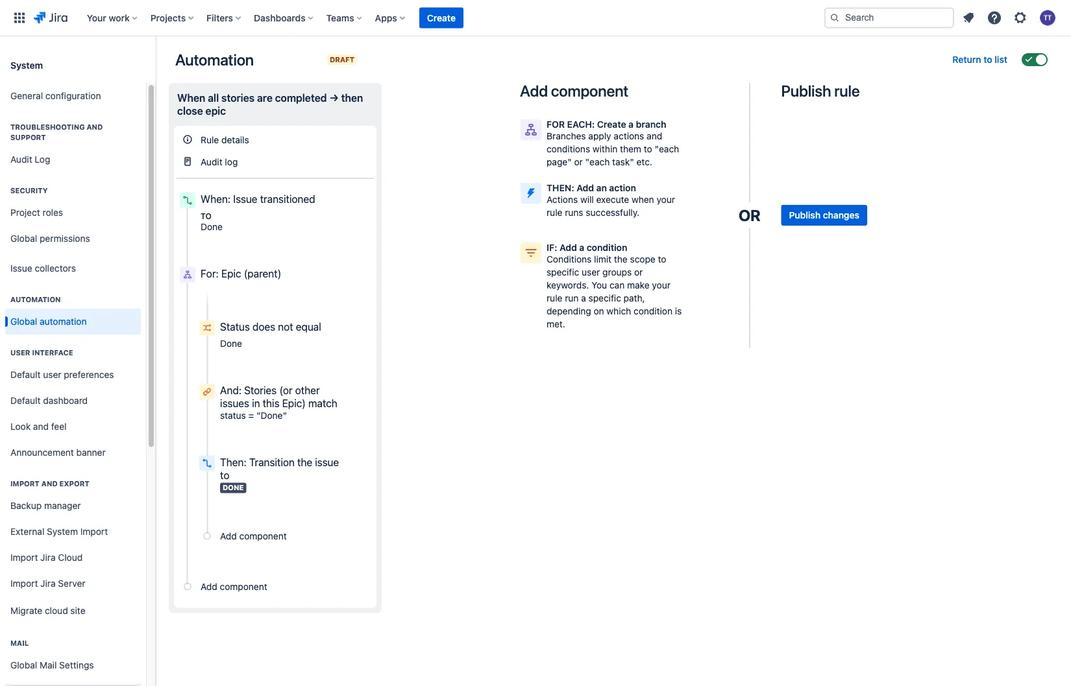 Task type: vqa. For each thing, say whether or not it's contained in the screenshot.


Task type: locate. For each thing, give the bounding box(es) containing it.
the up groups
[[614, 254, 628, 265]]

default inside 'link'
[[10, 370, 41, 381]]

done down then:
[[223, 484, 244, 492]]

scope
[[630, 254, 656, 265]]

audit inside button
[[201, 156, 222, 167]]

security group
[[5, 173, 141, 256]]

jira for cloud
[[40, 553, 56, 564]]

security
[[10, 187, 48, 195]]

execute
[[596, 194, 629, 205]]

mail down migrate
[[10, 640, 29, 648]]

and:
[[220, 385, 242, 397]]

rule details button
[[177, 129, 374, 151]]

your
[[657, 194, 675, 205], [652, 280, 671, 291]]

1 horizontal spatial the
[[614, 254, 628, 265]]

issues
[[220, 398, 249, 410]]

0 vertical spatial condition
[[587, 243, 627, 253]]

0 vertical spatial issue
[[233, 193, 257, 205]]

then: add an action actions will execute when your rule runs successfully.
[[547, 183, 675, 218]]

to left 'list'
[[984, 54, 993, 65]]

1 vertical spatial global
[[10, 317, 37, 327]]

publish changes
[[789, 210, 860, 221]]

for: epic (parent) button
[[177, 264, 374, 289]]

→
[[329, 92, 339, 104]]

equal
[[296, 321, 321, 333]]

1 vertical spatial add component button
[[177, 576, 374, 598]]

backup manager
[[10, 501, 81, 512]]

to up etc.
[[644, 144, 652, 155]]

return to list
[[953, 54, 1008, 65]]

global mail settings
[[10, 661, 94, 671]]

when all stories are completed → then close epic
[[177, 92, 366, 117]]

to right scope
[[658, 254, 666, 265]]

dashboards button
[[250, 7, 319, 28]]

banner
[[0, 0, 1071, 36]]

0 horizontal spatial the
[[297, 456, 312, 469]]

your right when
[[657, 194, 675, 205]]

your inside if: add a condition conditions limit the scope to specific user groups or keywords. you can make your rule run a specific path, depending on which condition is met.
[[652, 280, 671, 291]]

draft
[[330, 55, 355, 64]]

1 vertical spatial rule
[[547, 207, 563, 218]]

does
[[253, 321, 275, 333]]

global
[[10, 233, 37, 244], [10, 317, 37, 327], [10, 661, 37, 671]]

0 horizontal spatial user
[[43, 370, 61, 381]]

other
[[295, 385, 320, 397]]

feel
[[51, 422, 67, 432]]

or up make
[[634, 267, 643, 278]]

jira left 'server'
[[40, 579, 56, 590]]

1 vertical spatial add component
[[220, 531, 287, 542]]

0 vertical spatial jira
[[40, 553, 56, 564]]

migrate cloud site
[[10, 606, 85, 617]]

1 jira from the top
[[40, 553, 56, 564]]

and: stories (or other issues in this epic) match status = "done"
[[220, 385, 337, 421]]

add
[[520, 82, 548, 100], [577, 183, 594, 193], [560, 243, 577, 253], [220, 531, 237, 542], [201, 582, 217, 593]]

publish for publish changes
[[789, 210, 821, 221]]

list
[[995, 54, 1008, 65]]

cloud
[[45, 606, 68, 617]]

look and feel link
[[5, 414, 141, 440]]

1 horizontal spatial or
[[634, 267, 643, 278]]

a up the conditions
[[579, 243, 584, 253]]

2 vertical spatial component
[[220, 582, 267, 593]]

or inside if: add a condition conditions limit the scope to specific user groups or keywords. you can make your rule run a specific path, depending on which condition is met.
[[634, 267, 643, 278]]

import jira server
[[10, 579, 85, 590]]

0 horizontal spatial automation
[[10, 296, 61, 304]]

default down user
[[10, 370, 41, 381]]

1 horizontal spatial system
[[47, 527, 78, 538]]

1 horizontal spatial audit
[[201, 156, 222, 167]]

your inside then: add an action actions will execute when your rule runs successfully.
[[657, 194, 675, 205]]

default
[[10, 370, 41, 381], [10, 396, 41, 407]]

global up user
[[10, 317, 37, 327]]

0 vertical spatial create
[[427, 12, 456, 23]]

global left the settings
[[10, 661, 37, 671]]

import for import jira server
[[10, 579, 38, 590]]

2 vertical spatial done
[[223, 484, 244, 492]]

0 horizontal spatial issue
[[10, 263, 32, 274]]

and for look and feel
[[33, 422, 49, 432]]

then:
[[220, 456, 247, 469]]

1 horizontal spatial specific
[[589, 293, 621, 304]]

page"
[[547, 157, 572, 168]]

close
[[177, 105, 203, 117]]

default up look
[[10, 396, 41, 407]]

and for troubleshooting and support
[[87, 123, 103, 131]]

import and export
[[10, 480, 89, 489]]

audit left log at the left top
[[201, 156, 222, 167]]

import jira server link
[[5, 571, 141, 597]]

and down configuration
[[87, 123, 103, 131]]

add inside then: add an action actions will execute when your rule runs successfully.
[[577, 183, 594, 193]]

1 global from the top
[[10, 233, 37, 244]]

issue inside when: issue transitioned to done
[[233, 193, 257, 205]]

create right apps dropdown button at the top
[[427, 12, 456, 23]]

done for status
[[220, 339, 242, 349]]

2 vertical spatial global
[[10, 661, 37, 671]]

create
[[427, 12, 456, 23], [597, 119, 626, 130]]

0 horizontal spatial audit
[[10, 154, 32, 165]]

backup
[[10, 501, 42, 512]]

1 vertical spatial the
[[297, 456, 312, 469]]

system down manager
[[47, 527, 78, 538]]

action
[[609, 183, 636, 193]]

audit log link
[[5, 147, 141, 173]]

and inside troubleshooting and support
[[87, 123, 103, 131]]

settings image
[[1013, 10, 1028, 26]]

issue
[[233, 193, 257, 205], [10, 263, 32, 274]]

add component
[[520, 82, 629, 100], [220, 531, 287, 542], [201, 582, 267, 593]]

1 vertical spatial publish
[[789, 210, 821, 221]]

notifications image
[[961, 10, 976, 26]]

2 vertical spatial rule
[[547, 293, 563, 304]]

1 vertical spatial jira
[[40, 579, 56, 590]]

rule
[[834, 82, 860, 100], [547, 207, 563, 218], [547, 293, 563, 304]]

and for import and export
[[41, 480, 58, 489]]

0 vertical spatial mail
[[10, 640, 29, 648]]

0 vertical spatial system
[[10, 60, 43, 70]]

global permissions
[[10, 233, 90, 244]]

0 vertical spatial your
[[657, 194, 675, 205]]

and down branch
[[647, 131, 662, 142]]

0 vertical spatial user
[[582, 267, 600, 278]]

and inside user interface "group"
[[33, 422, 49, 432]]

import and export group
[[5, 466, 141, 630]]

your work button
[[83, 7, 143, 28]]

or down the conditions
[[574, 157, 583, 168]]

1 vertical spatial component
[[239, 531, 287, 542]]

1 vertical spatial issue
[[10, 263, 32, 274]]

done down status
[[220, 339, 242, 349]]

preferences
[[64, 370, 114, 381]]

publish for publish rule
[[781, 82, 831, 100]]

or
[[739, 206, 761, 225]]

0 horizontal spatial "each
[[585, 157, 610, 168]]

add component button
[[196, 526, 374, 548], [177, 576, 374, 598]]

done inside when: issue transitioned to done
[[201, 221, 223, 232]]

0 vertical spatial automation
[[175, 51, 254, 69]]

1 vertical spatial user
[[43, 370, 61, 381]]

default user preferences
[[10, 370, 114, 381]]

1 vertical spatial "each
[[585, 157, 610, 168]]

banner containing your work
[[0, 0, 1071, 36]]

mail left the settings
[[40, 661, 57, 671]]

and left feel
[[33, 422, 49, 432]]

system
[[10, 60, 43, 70], [47, 527, 78, 538]]

publish inside button
[[789, 210, 821, 221]]

import up migrate
[[10, 579, 38, 590]]

3 global from the top
[[10, 661, 37, 671]]

rule
[[201, 134, 219, 145]]

global inside "link"
[[10, 661, 37, 671]]

epic)
[[282, 398, 306, 410]]

done inside status does not equal done
[[220, 339, 242, 349]]

jira image
[[34, 10, 67, 26], [34, 10, 67, 26]]

to inside for each: create a branch branches apply actions and conditions within them to "each page" or "each task" etc.
[[644, 144, 652, 155]]

1 vertical spatial a
[[579, 243, 584, 253]]

global inside security group
[[10, 233, 37, 244]]

import up backup at the bottom of page
[[10, 480, 39, 489]]

1 horizontal spatial user
[[582, 267, 600, 278]]

1 vertical spatial default
[[10, 396, 41, 407]]

match
[[308, 398, 337, 410]]

"each down branch
[[655, 144, 679, 155]]

jira left cloud
[[40, 553, 56, 564]]

the inside the then: transition the issue to
[[297, 456, 312, 469]]

1 horizontal spatial mail
[[40, 661, 57, 671]]

or
[[574, 157, 583, 168], [634, 267, 643, 278]]

0 vertical spatial done
[[201, 221, 223, 232]]

0 vertical spatial specific
[[547, 267, 579, 278]]

and up the backup manager
[[41, 480, 58, 489]]

0 vertical spatial global
[[10, 233, 37, 244]]

condition down the path,
[[634, 306, 673, 317]]

0 vertical spatial the
[[614, 254, 628, 265]]

the left issue
[[297, 456, 312, 469]]

user inside if: add a condition conditions limit the scope to specific user groups or keywords. you can make your rule run a specific path, depending on which condition is met.
[[582, 267, 600, 278]]

teams button
[[322, 7, 367, 28]]

user down interface
[[43, 370, 61, 381]]

1 vertical spatial mail
[[40, 661, 57, 671]]

audit left "log" on the left top
[[10, 154, 32, 165]]

system up general
[[10, 60, 43, 70]]

user up you
[[582, 267, 600, 278]]

2 global from the top
[[10, 317, 37, 327]]

condition up limit
[[587, 243, 627, 253]]

1 vertical spatial system
[[47, 527, 78, 538]]

publish
[[781, 82, 831, 100], [789, 210, 821, 221]]

0 vertical spatial default
[[10, 370, 41, 381]]

1 vertical spatial automation
[[10, 296, 61, 304]]

to inside if: add a condition conditions limit the scope to specific user groups or keywords. you can make your rule run a specific path, depending on which condition is met.
[[658, 254, 666, 265]]

2 default from the top
[[10, 396, 41, 407]]

0 vertical spatial component
[[551, 82, 629, 100]]

details
[[221, 134, 249, 145]]

1 default from the top
[[10, 370, 41, 381]]

run
[[565, 293, 579, 304]]

issue collectors link
[[5, 256, 141, 282]]

create up apply
[[597, 119, 626, 130]]

and inside group
[[41, 480, 58, 489]]

"each down 'within' at the right top of page
[[585, 157, 610, 168]]

project roles
[[10, 208, 63, 218]]

projects button
[[147, 7, 199, 28]]

to inside "button"
[[984, 54, 993, 65]]

done down to
[[201, 221, 223, 232]]

0 vertical spatial or
[[574, 157, 583, 168]]

import down external
[[10, 553, 38, 564]]

1 vertical spatial done
[[220, 339, 242, 349]]

the
[[614, 254, 628, 265], [297, 456, 312, 469]]

1 vertical spatial your
[[652, 280, 671, 291]]

2 jira from the top
[[40, 579, 56, 590]]

general configuration
[[10, 91, 101, 101]]

filters
[[207, 12, 233, 23]]

or inside for each: create a branch branches apply actions and conditions within them to "each page" or "each task" etc.
[[574, 157, 583, 168]]

issue left the collectors
[[10, 263, 32, 274]]

sidebar navigation image
[[142, 52, 170, 78]]

filters button
[[203, 7, 246, 28]]

primary element
[[8, 0, 825, 36]]

1 horizontal spatial automation
[[175, 51, 254, 69]]

a up actions
[[629, 119, 634, 130]]

global mail settings link
[[5, 653, 141, 679]]

global down project
[[10, 233, 37, 244]]

jira for server
[[40, 579, 56, 590]]

1 horizontal spatial issue
[[233, 193, 257, 205]]

automation up all
[[175, 51, 254, 69]]

to down then:
[[220, 469, 229, 482]]

1 vertical spatial condition
[[634, 306, 673, 317]]

each:
[[567, 119, 595, 130]]

a
[[629, 119, 634, 130], [579, 243, 584, 253], [581, 293, 586, 304]]

branch
[[636, 119, 666, 130]]

default for default dashboard
[[10, 396, 41, 407]]

to
[[201, 212, 212, 221]]

your right make
[[652, 280, 671, 291]]

then
[[341, 92, 363, 104]]

1 vertical spatial create
[[597, 119, 626, 130]]

specific down you
[[589, 293, 621, 304]]

0 vertical spatial publish
[[781, 82, 831, 100]]

automation up global automation
[[10, 296, 61, 304]]

issue right when: at the left top of the page
[[233, 193, 257, 205]]

announcement
[[10, 448, 74, 458]]

the inside if: add a condition conditions limit the scope to specific user groups or keywords. you can make your rule run a specific path, depending on which condition is met.
[[614, 254, 628, 265]]

global inside automation group
[[10, 317, 37, 327]]

0 vertical spatial a
[[629, 119, 634, 130]]

1 horizontal spatial create
[[597, 119, 626, 130]]

groups
[[603, 267, 632, 278]]

task"
[[612, 157, 634, 168]]

specific up keywords.
[[547, 267, 579, 278]]

announcement banner link
[[5, 440, 141, 466]]

a right the run at the top right of the page
[[581, 293, 586, 304]]

0 horizontal spatial specific
[[547, 267, 579, 278]]

audit inside the troubleshooting and support group
[[10, 154, 32, 165]]

duplicate image
[[340, 456, 355, 472]]

0 vertical spatial add component button
[[196, 526, 374, 548]]

conditions
[[547, 144, 590, 155]]

audit log button
[[177, 151, 374, 173]]

0 horizontal spatial or
[[574, 157, 583, 168]]

automation group
[[5, 282, 141, 339]]

0 horizontal spatial create
[[427, 12, 456, 23]]

publish changes button
[[781, 205, 867, 226]]

global automation
[[10, 317, 87, 327]]

user
[[582, 267, 600, 278], [43, 370, 61, 381]]

general configuration link
[[5, 83, 141, 109]]

1 horizontal spatial "each
[[655, 144, 679, 155]]

a inside for each: create a branch branches apply actions and conditions within them to "each page" or "each task" etc.
[[629, 119, 634, 130]]

1 vertical spatial or
[[634, 267, 643, 278]]



Task type: describe. For each thing, give the bounding box(es) containing it.
and inside for each: create a branch branches apply actions and conditions within them to "each page" or "each task" etc.
[[647, 131, 662, 142]]

(or
[[279, 385, 293, 397]]

2 vertical spatial a
[[581, 293, 586, 304]]

your
[[87, 12, 106, 23]]

dashboard
[[43, 396, 88, 407]]

site
[[70, 606, 85, 617]]

rule details
[[201, 134, 249, 145]]

successfully.
[[586, 207, 640, 218]]

you
[[592, 280, 607, 291]]

create inside button
[[427, 12, 456, 23]]

Search field
[[825, 7, 954, 28]]

global for global permissions
[[10, 233, 37, 244]]

user inside 'link'
[[43, 370, 61, 381]]

(parent)
[[244, 267, 281, 280]]

import jira cloud link
[[5, 545, 141, 571]]

epic
[[205, 105, 226, 117]]

rule inside then: add an action actions will execute when your rule runs successfully.
[[547, 207, 563, 218]]

conditions
[[547, 254, 592, 265]]

announcement banner
[[10, 448, 106, 458]]

0 horizontal spatial mail
[[10, 640, 29, 648]]

then:
[[547, 183, 574, 193]]

permissions
[[40, 233, 90, 244]]

your profile and settings image
[[1040, 10, 1056, 26]]

them
[[620, 144, 641, 155]]

done for when:
[[201, 221, 223, 232]]

external system import link
[[5, 519, 141, 545]]

log
[[35, 154, 50, 165]]

troubleshooting and support
[[10, 123, 103, 142]]

an
[[596, 183, 607, 193]]

user interface group
[[5, 335, 141, 470]]

automation
[[40, 317, 87, 327]]

default for default user preferences
[[10, 370, 41, 381]]

migrate cloud site link
[[5, 597, 141, 626]]

default dashboard link
[[5, 388, 141, 414]]

user interface
[[10, 349, 73, 357]]

if:
[[547, 243, 557, 253]]

import for import and export
[[10, 480, 39, 489]]

create button
[[419, 7, 464, 28]]

system inside import and export group
[[47, 527, 78, 538]]

import down backup manager link
[[80, 527, 108, 538]]

default user preferences link
[[5, 362, 141, 388]]

cloud
[[58, 553, 83, 564]]

import jira cloud
[[10, 553, 83, 564]]

create inside for each: create a branch branches apply actions and conditions within them to "each page" or "each task" etc.
[[597, 119, 626, 130]]

path,
[[624, 293, 645, 304]]

teams
[[326, 12, 354, 23]]

transitioned
[[260, 193, 315, 205]]

on
[[594, 306, 604, 317]]

add inside if: add a condition conditions limit the scope to specific user groups or keywords. you can make your rule run a specific path, depending on which condition is met.
[[560, 243, 577, 253]]

return to list button
[[945, 49, 1015, 70]]

2 vertical spatial add component
[[201, 582, 267, 593]]

roles
[[43, 208, 63, 218]]

0 horizontal spatial condition
[[587, 243, 627, 253]]

migrate
[[10, 606, 42, 617]]

for: epic (parent)
[[201, 267, 281, 280]]

automation inside automation group
[[10, 296, 61, 304]]

met.
[[547, 319, 565, 330]]

return
[[953, 54, 981, 65]]

when:
[[201, 193, 231, 205]]

default dashboard
[[10, 396, 88, 407]]

to inside the then: transition the issue to
[[220, 469, 229, 482]]

limit
[[594, 254, 612, 265]]

import for import jira cloud
[[10, 553, 38, 564]]

look and feel
[[10, 422, 67, 432]]

mail inside "link"
[[40, 661, 57, 671]]

troubleshooting and support group
[[5, 109, 141, 177]]

publish rule
[[781, 82, 860, 100]]

apply
[[589, 131, 611, 142]]

server
[[58, 579, 85, 590]]

stories
[[244, 385, 277, 397]]

global for global mail settings
[[10, 661, 37, 671]]

projects
[[150, 12, 186, 23]]

project
[[10, 208, 40, 218]]

issue collectors
[[10, 263, 76, 274]]

project roles link
[[5, 200, 141, 226]]

mail group
[[5, 626, 141, 687]]

will
[[580, 194, 594, 205]]

completed
[[275, 92, 327, 104]]

actions
[[614, 131, 644, 142]]

audit for audit log
[[201, 156, 222, 167]]

0 vertical spatial "each
[[655, 144, 679, 155]]

1 horizontal spatial condition
[[634, 306, 673, 317]]

configuration
[[45, 91, 101, 101]]

work
[[109, 12, 130, 23]]

are
[[257, 92, 273, 104]]

0 vertical spatial rule
[[834, 82, 860, 100]]

when
[[177, 92, 205, 104]]

backup manager link
[[5, 493, 141, 519]]

0 vertical spatial add component
[[520, 82, 629, 100]]

troubleshooting
[[10, 123, 85, 131]]

rule inside if: add a condition conditions limit the scope to specific user groups or keywords. you can make your rule run a specific path, depending on which condition is met.
[[547, 293, 563, 304]]

help image
[[987, 10, 1002, 26]]

branches
[[547, 131, 586, 142]]

settings
[[59, 661, 94, 671]]

0 horizontal spatial system
[[10, 60, 43, 70]]

search image
[[830, 13, 840, 23]]

in
[[252, 398, 260, 410]]

if: add a condition conditions limit the scope to specific user groups or keywords. you can make your rule run a specific path, depending on which condition is met.
[[547, 243, 682, 330]]

apps button
[[371, 7, 410, 28]]

which
[[607, 306, 631, 317]]

global automation link
[[5, 309, 141, 335]]

not
[[278, 321, 293, 333]]

external system import
[[10, 527, 108, 538]]

1 vertical spatial specific
[[589, 293, 621, 304]]

is
[[675, 306, 682, 317]]

issue
[[315, 456, 339, 469]]

appswitcher icon image
[[12, 10, 27, 26]]

"done"
[[256, 410, 287, 421]]

make
[[627, 280, 650, 291]]

all
[[208, 92, 219, 104]]

actions
[[547, 194, 578, 205]]

for each: create a branch branches apply actions and conditions within them to "each page" or "each task" etc.
[[547, 119, 679, 168]]

audit for audit log
[[10, 154, 32, 165]]

global for global automation
[[10, 317, 37, 327]]

epic
[[221, 267, 241, 280]]



